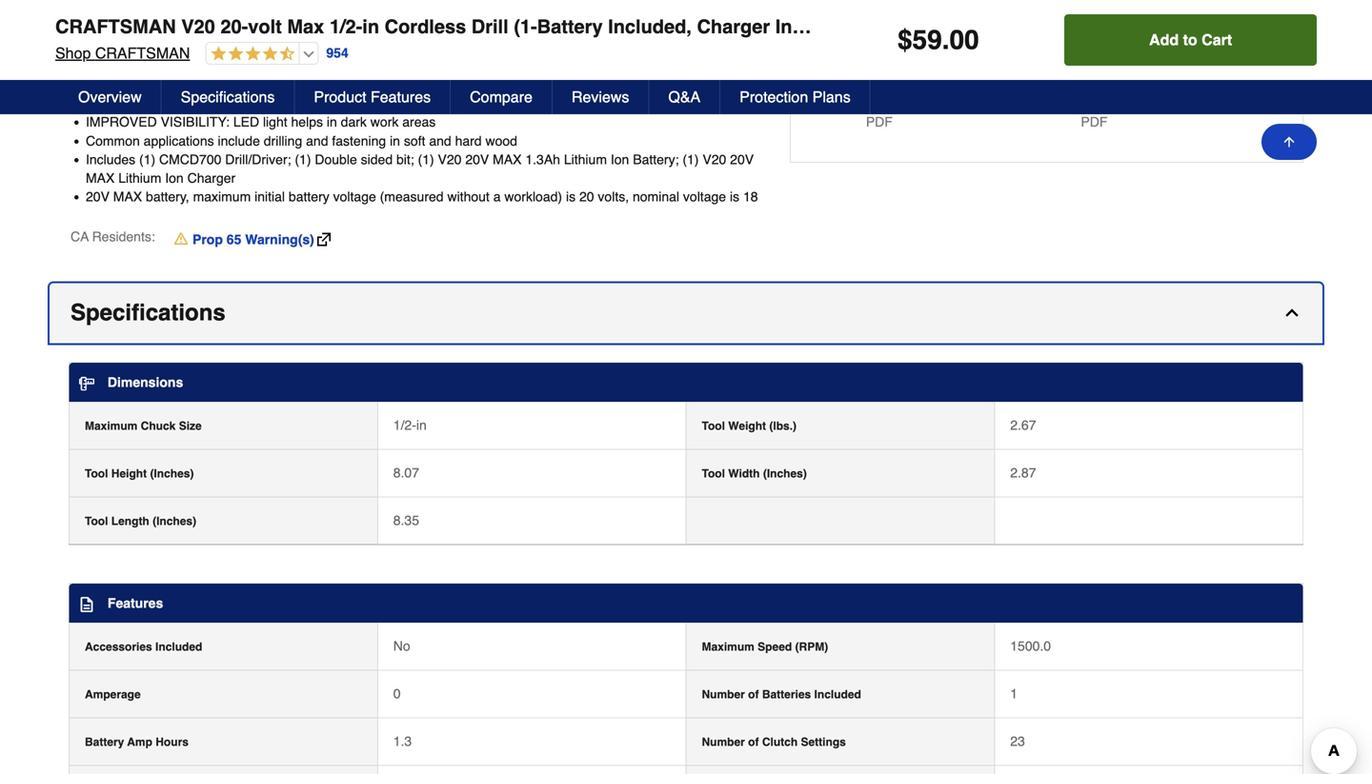 Task type: vqa. For each thing, say whether or not it's contained in the screenshot.
DIY within button
no



Task type: describe. For each thing, give the bounding box(es) containing it.
1 horizontal spatial 20v
[[465, 152, 489, 167]]

drilling
[[264, 133, 302, 148]]

1 vertical spatial speed
[[758, 641, 792, 654]]

0 horizontal spatial lithium
[[118, 171, 161, 186]]

3 (1) from the left
[[418, 152, 434, 167]]

tool for tool width (inches)
[[702, 468, 725, 481]]

notes image
[[79, 597, 94, 613]]

warning image
[[174, 231, 188, 246]]

in left soft
[[390, 133, 400, 148]]

max
[[287, 16, 324, 38]]

of left batteries
[[748, 689, 759, 702]]

improved
[[86, 115, 157, 130]]

compare
[[470, 88, 533, 106]]

warning(s)
[[245, 232, 314, 247]]

cmcd700
[[159, 152, 221, 167]]

hours
[[156, 736, 189, 750]]

0 vertical spatial 1/2-
[[330, 16, 362, 38]]

0 horizontal spatial v20
[[181, 16, 215, 38]]

1 (1) from the left
[[139, 152, 155, 167]]

tool for tool weight (lbs.)
[[702, 420, 725, 433]]

settings
[[801, 736, 846, 750]]

(rpm)
[[795, 641, 828, 654]]

1
[[1010, 687, 1018, 702]]

speeds
[[353, 77, 397, 92]]

amp
[[127, 736, 152, 750]]

ca residents:
[[71, 229, 155, 245]]

1 vertical spatial max
[[86, 171, 115, 186]]

battery amp hours
[[85, 736, 189, 750]]

initial
[[255, 189, 285, 204]]

prop 65 warning(s) link
[[174, 230, 331, 249]]

shop craftsman
[[55, 44, 190, 62]]

q&a button
[[649, 80, 721, 114]]

battery
[[289, 189, 329, 204]]

0 vertical spatial craftsman
[[55, 16, 176, 38]]

4 (1) from the left
[[683, 152, 699, 167]]

completing
[[422, 58, 486, 74]]

1 and from the left
[[306, 133, 328, 148]]

pdf inside prop65 warning label pdf
[[866, 114, 893, 129]]

protection plans button
[[721, 80, 871, 114]]

bit;
[[396, 152, 414, 167]]

0 horizontal spatial included
[[155, 641, 202, 654]]

add to cart button
[[1065, 14, 1317, 66]]

document image
[[832, 90, 847, 106]]

for
[[402, 58, 418, 74]]

without
[[447, 189, 490, 204]]

(measured
[[380, 189, 444, 204]]

280
[[294, 58, 316, 74]]

protection
[[740, 88, 808, 106]]

workload)
[[505, 189, 562, 204]]

00
[[950, 25, 979, 55]]

chuck
[[308, 96, 343, 111]]

overview
[[78, 88, 142, 106]]

of right variety
[[544, 58, 555, 74]]

1 vertical spatial craftsman
[[95, 44, 190, 62]]

350/0-
[[427, 77, 465, 92]]

increased
[[86, 77, 164, 92]]

high
[[86, 58, 119, 74]]

drill
[[472, 16, 509, 38]]

prop 65 warning(s)
[[193, 232, 314, 247]]

0 vertical spatial a
[[490, 58, 497, 74]]

2 and from the left
[[429, 133, 451, 148]]

drill/driver;
[[225, 152, 291, 167]]

1 vertical spatial applications
[[144, 133, 214, 148]]

0 horizontal spatial ion
[[165, 171, 184, 186]]

overview button
[[59, 80, 162, 114]]

nominal
[[633, 189, 680, 204]]

features inside button
[[371, 88, 431, 106]]

of left clutch
[[748, 736, 759, 750]]

prop65 warning label pdf
[[866, 92, 1007, 129]]

prop65
[[866, 92, 911, 108]]

2 vertical spatial 1/2-
[[393, 418, 416, 433]]

out
[[380, 58, 399, 74]]

number for 1
[[702, 689, 745, 702]]

0 vertical spatial battery
[[537, 16, 603, 38]]

accessories
[[85, 641, 152, 654]]

label
[[972, 92, 1007, 108]]

tool width (inches)
[[702, 468, 807, 481]]

shop
[[55, 44, 91, 62]]

1 horizontal spatial v20
[[438, 152, 462, 167]]

0 vertical spatial specifications button
[[162, 80, 295, 114]]

chevron up image
[[1283, 304, 1302, 323]]

visibility:
[[161, 115, 230, 130]]

areas
[[402, 115, 436, 130]]

add
[[1149, 31, 1179, 49]]

2-
[[220, 77, 232, 92]]

specifications for the top specifications button
[[181, 88, 275, 106]]

includes
[[86, 152, 135, 167]]

high performance: produces 280 unit watts out for completing a variety of applications increased speed: 2-speed gearbox with speeds of 0-350/0-1,500 easy bit changes: 1/2-in keyless chuck improved visibility: led light helps in dark work areas common applications include drilling and fastening in soft and hard wood includes (1) cmcd700 drill/driver; (1) double sided bit; (1) v20 20v max 1.3ah lithium ion battery; (1) v20 20v max lithium ion charger 20v max battery, maximum initial battery voltage (measured without a workload) is 20 volts, nominal voltage is 18
[[86, 58, 758, 204]]

no
[[393, 639, 410, 654]]

954
[[326, 45, 349, 61]]

(1-
[[514, 16, 537, 38]]

battery;
[[633, 152, 679, 167]]

number of batteries included
[[702, 689, 861, 702]]

8.35
[[393, 513, 419, 529]]

1 vertical spatial a
[[493, 189, 501, 204]]

speed inside "high performance: produces 280 unit watts out for completing a variety of applications increased speed: 2-speed gearbox with speeds of 0-350/0-1,500 easy bit changes: 1/2-in keyless chuck improved visibility: led light helps in dark work areas common applications include drilling and fastening in soft and hard wood includes (1) cmcd700 drill/driver; (1) double sided bit; (1) v20 20v max 1.3ah lithium ion battery; (1) v20 20v max lithium ion charger 20v max battery, maximum initial battery voltage (measured without a workload) is 20 volts, nominal voltage is 18"
[[232, 77, 270, 92]]

soft
[[404, 133, 425, 148]]

18
[[743, 189, 758, 204]]

tool height (inches)
[[85, 468, 194, 481]]

common
[[86, 133, 140, 148]]

.
[[942, 25, 950, 55]]

craftsman v20 20-volt max 1/2-in cordless drill (1-battery included, charger included)
[[55, 16, 860, 38]]

2 vertical spatial max
[[113, 189, 142, 204]]

number for 23
[[702, 736, 745, 750]]

tool weight (lbs.)
[[702, 420, 797, 433]]

cordless
[[385, 16, 466, 38]]



Task type: locate. For each thing, give the bounding box(es) containing it.
maximum for maximum speed (rpm)
[[702, 641, 755, 654]]

features
[[371, 88, 431, 106], [108, 596, 163, 612]]

1.3ah
[[525, 152, 560, 167]]

59
[[913, 25, 942, 55]]

tool for tool length (inches)
[[85, 515, 108, 529]]

applications up cmcd700
[[144, 133, 214, 148]]

led
[[233, 115, 259, 130]]

chuck
[[141, 420, 176, 433]]

maximum up number of batteries included
[[702, 641, 755, 654]]

maximum chuck size
[[85, 420, 202, 433]]

included up "settings"
[[814, 689, 861, 702]]

reviews
[[572, 88, 629, 106]]

plans
[[813, 88, 851, 106]]

wood
[[486, 133, 517, 148]]

helps
[[291, 115, 323, 130]]

with
[[326, 77, 350, 92]]

and down helps
[[306, 133, 328, 148]]

4.5 stars image
[[206, 46, 295, 63]]

watts
[[345, 58, 376, 74]]

2 horizontal spatial 1/2-
[[393, 418, 416, 433]]

20-
[[220, 16, 248, 38]]

ca
[[71, 229, 89, 245]]

compare button
[[451, 80, 553, 114]]

speed down produces at the top of page
[[232, 77, 270, 92]]

23
[[1010, 734, 1025, 750]]

include
[[218, 133, 260, 148]]

residents:
[[92, 229, 155, 245]]

0 vertical spatial applications
[[559, 58, 629, 74]]

(inches) for 8.07
[[150, 468, 194, 481]]

in
[[362, 16, 379, 38], [245, 96, 256, 111], [327, 115, 337, 130], [390, 133, 400, 148], [416, 418, 427, 433]]

1 horizontal spatial and
[[429, 133, 451, 148]]

(1) right 'includes'
[[139, 152, 155, 167]]

battery,
[[146, 189, 189, 204]]

craftsman up increased
[[95, 44, 190, 62]]

0 vertical spatial maximum
[[85, 420, 138, 433]]

0 horizontal spatial features
[[108, 596, 163, 612]]

is left 18
[[730, 189, 740, 204]]

1/2- inside "high performance: produces 280 unit watts out for completing a variety of applications increased speed: 2-speed gearbox with speeds of 0-350/0-1,500 easy bit changes: 1/2-in keyless chuck improved visibility: led light helps in dark work areas common applications include drilling and fastening in soft and hard wood includes (1) cmcd700 drill/driver; (1) double sided bit; (1) v20 20v max 1.3ah lithium ion battery; (1) v20 20v max lithium ion charger 20v max battery, maximum initial battery voltage (measured without a workload) is 20 volts, nominal voltage is 18"
[[222, 96, 245, 111]]

product
[[314, 88, 366, 106]]

(inches) right length
[[153, 515, 196, 529]]

2 number from the top
[[702, 736, 745, 750]]

number of clutch settings
[[702, 736, 846, 750]]

(1) right bit;
[[418, 152, 434, 167]]

arrow up image
[[1282, 134, 1297, 150]]

1 vertical spatial maximum
[[702, 641, 755, 654]]

a up 1,500
[[490, 58, 497, 74]]

max down the wood
[[493, 152, 522, 167]]

1 horizontal spatial maximum
[[702, 641, 755, 654]]

0 vertical spatial included
[[155, 641, 202, 654]]

8.07
[[393, 466, 419, 481]]

warning
[[915, 92, 968, 108]]

1 vertical spatial ion
[[165, 171, 184, 186]]

1 horizontal spatial pdf
[[1081, 114, 1108, 129]]

2 voltage from the left
[[683, 189, 726, 204]]

ion up battery,
[[165, 171, 184, 186]]

ion
[[611, 152, 629, 167], [165, 171, 184, 186]]

1 vertical spatial lithium
[[118, 171, 161, 186]]

sided
[[361, 152, 393, 167]]

reviews button
[[553, 80, 649, 114]]

in down chuck
[[327, 115, 337, 130]]

(inches) right height
[[150, 468, 194, 481]]

clutch
[[762, 736, 798, 750]]

1 vertical spatial features
[[108, 596, 163, 612]]

0 horizontal spatial speed
[[232, 77, 270, 92]]

specifications up dimensions
[[71, 300, 226, 326]]

v20 left 20-
[[181, 16, 215, 38]]

tool
[[702, 420, 725, 433], [85, 468, 108, 481], [702, 468, 725, 481], [85, 515, 108, 529]]

batteries
[[762, 689, 811, 702]]

2 pdf from the left
[[1081, 114, 1108, 129]]

1 vertical spatial charger
[[187, 171, 236, 186]]

max
[[493, 152, 522, 167], [86, 171, 115, 186], [113, 189, 142, 204]]

prop
[[193, 232, 223, 247]]

1 vertical spatial specifications
[[71, 300, 226, 326]]

maximum speed (rpm)
[[702, 641, 828, 654]]

1 horizontal spatial features
[[371, 88, 431, 106]]

protection plans
[[740, 88, 851, 106]]

2.87
[[1010, 466, 1036, 481]]

battery left amp
[[85, 736, 124, 750]]

v20 down hard
[[438, 152, 462, 167]]

tool for tool height (inches)
[[85, 468, 108, 481]]

0 vertical spatial lithium
[[564, 152, 607, 167]]

maximum left chuck
[[85, 420, 138, 433]]

weight
[[728, 420, 766, 433]]

0 horizontal spatial 1/2-
[[222, 96, 245, 111]]

1 vertical spatial number
[[702, 736, 745, 750]]

1 horizontal spatial 1/2-
[[330, 16, 362, 38]]

$
[[898, 25, 913, 55]]

in up led
[[245, 96, 256, 111]]

width
[[728, 468, 760, 481]]

hard
[[455, 133, 482, 148]]

0 vertical spatial speed
[[232, 77, 270, 92]]

20
[[579, 189, 594, 204]]

2 (1) from the left
[[295, 152, 311, 167]]

features up work
[[371, 88, 431, 106]]

voltage down double on the top left of page
[[333, 189, 376, 204]]

max down 'includes'
[[86, 171, 115, 186]]

light
[[263, 115, 287, 130]]

1/2- down 2-
[[222, 96, 245, 111]]

bit
[[125, 96, 145, 111]]

included right "accessories"
[[155, 641, 202, 654]]

1 horizontal spatial battery
[[537, 16, 603, 38]]

20v down 'includes'
[[86, 189, 110, 204]]

battery up variety
[[537, 16, 603, 38]]

1 horizontal spatial applications
[[559, 58, 629, 74]]

lithium up the 20
[[564, 152, 607, 167]]

produces
[[234, 58, 290, 74]]

1 horizontal spatial included
[[814, 689, 861, 702]]

maximum for maximum chuck size
[[85, 420, 138, 433]]

ion left battery;
[[611, 152, 629, 167]]

voltage left 18
[[683, 189, 726, 204]]

0 horizontal spatial charger
[[187, 171, 236, 186]]

0 vertical spatial ion
[[611, 152, 629, 167]]

0 horizontal spatial and
[[306, 133, 328, 148]]

max left battery,
[[113, 189, 142, 204]]

0 vertical spatial specifications
[[181, 88, 275, 106]]

tool left width
[[702, 468, 725, 481]]

1 vertical spatial specifications button
[[50, 284, 1323, 344]]

lithium up battery,
[[118, 171, 161, 186]]

craftsman up the shop craftsman
[[55, 16, 176, 38]]

tool length (inches)
[[85, 515, 196, 529]]

65
[[227, 232, 241, 247]]

0 vertical spatial max
[[493, 152, 522, 167]]

charger up protection
[[697, 16, 770, 38]]

1 horizontal spatial charger
[[697, 16, 770, 38]]

specifications up led
[[181, 88, 275, 106]]

v20
[[181, 16, 215, 38], [438, 152, 462, 167], [703, 152, 726, 167]]

20v up 18
[[730, 152, 754, 167]]

speed left (rpm)
[[758, 641, 792, 654]]

1 vertical spatial 1/2-
[[222, 96, 245, 111]]

0 vertical spatial charger
[[697, 16, 770, 38]]

1500.0
[[1010, 639, 1051, 654]]

double
[[315, 152, 357, 167]]

and right soft
[[429, 133, 451, 148]]

dimensions
[[108, 375, 183, 390]]

tool left weight
[[702, 420, 725, 433]]

and
[[306, 133, 328, 148], [429, 133, 451, 148]]

specifications button
[[162, 80, 295, 114], [50, 284, 1323, 344]]

1 vertical spatial battery
[[85, 736, 124, 750]]

1,500
[[465, 77, 498, 92]]

2 horizontal spatial 20v
[[730, 152, 754, 167]]

(1) right battery;
[[683, 152, 699, 167]]

v20 right battery;
[[703, 152, 726, 167]]

charger up maximum
[[187, 171, 236, 186]]

volts,
[[598, 189, 629, 204]]

gearbox
[[274, 77, 322, 92]]

included)
[[776, 16, 860, 38]]

amperage
[[85, 689, 141, 702]]

1/2-in
[[393, 418, 427, 433]]

battery
[[537, 16, 603, 38], [85, 736, 124, 750]]

applications
[[559, 58, 629, 74], [144, 133, 214, 148]]

(1)
[[139, 152, 155, 167], [295, 152, 311, 167], [418, 152, 434, 167], [683, 152, 699, 167]]

1 horizontal spatial is
[[730, 189, 740, 204]]

in up watts
[[362, 16, 379, 38]]

number left batteries
[[702, 689, 745, 702]]

1 horizontal spatial ion
[[611, 152, 629, 167]]

dimensions image
[[79, 376, 94, 392]]

of left 0-
[[400, 77, 411, 92]]

size
[[179, 420, 202, 433]]

20v down hard
[[465, 152, 489, 167]]

charger
[[697, 16, 770, 38], [187, 171, 236, 186]]

features up accessories included
[[108, 596, 163, 612]]

(1) down drilling
[[295, 152, 311, 167]]

2 horizontal spatial v20
[[703, 152, 726, 167]]

0 horizontal spatial battery
[[85, 736, 124, 750]]

2.67
[[1010, 418, 1036, 433]]

in up 8.07
[[416, 418, 427, 433]]

specifications for the bottommost specifications button
[[71, 300, 226, 326]]

accessories included
[[85, 641, 202, 654]]

link icon image
[[317, 233, 331, 246]]

applications up reviews
[[559, 58, 629, 74]]

1 voltage from the left
[[333, 189, 376, 204]]

a right without
[[493, 189, 501, 204]]

1 number from the top
[[702, 689, 745, 702]]

0 horizontal spatial voltage
[[333, 189, 376, 204]]

0 horizontal spatial is
[[566, 189, 576, 204]]

0 vertical spatial features
[[371, 88, 431, 106]]

1 pdf from the left
[[866, 114, 893, 129]]

0 horizontal spatial 20v
[[86, 189, 110, 204]]

speed:
[[167, 77, 216, 92]]

1 horizontal spatial lithium
[[564, 152, 607, 167]]

1 vertical spatial included
[[814, 689, 861, 702]]

0 horizontal spatial pdf
[[866, 114, 893, 129]]

1/2- up the 954
[[330, 16, 362, 38]]

(lbs.)
[[769, 420, 797, 433]]

0
[[393, 687, 401, 702]]

1 horizontal spatial speed
[[758, 641, 792, 654]]

product features button
[[295, 80, 451, 114]]

1 is from the left
[[566, 189, 576, 204]]

charger inside "high performance: produces 280 unit watts out for completing a variety of applications increased speed: 2-speed gearbox with speeds of 0-350/0-1,500 easy bit changes: 1/2-in keyless chuck improved visibility: led light helps in dark work areas common applications include drilling and fastening in soft and hard wood includes (1) cmcd700 drill/driver; (1) double sided bit; (1) v20 20v max 1.3ah lithium ion battery; (1) v20 20v max lithium ion charger 20v max battery, maximum initial battery voltage (measured without a workload) is 20 volts, nominal voltage is 18"
[[187, 171, 236, 186]]

0 horizontal spatial applications
[[144, 133, 214, 148]]

maximum
[[193, 189, 251, 204]]

1/2- up 8.07
[[393, 418, 416, 433]]

number left clutch
[[702, 736, 745, 750]]

length
[[111, 515, 149, 529]]

pdf
[[866, 114, 893, 129], [1081, 114, 1108, 129]]

(inches) right width
[[763, 468, 807, 481]]

(inches) for 8.35
[[153, 515, 196, 529]]

tool left length
[[85, 515, 108, 529]]

0 vertical spatial number
[[702, 689, 745, 702]]

is left the 20
[[566, 189, 576, 204]]

tool left height
[[85, 468, 108, 481]]

1 horizontal spatial voltage
[[683, 189, 726, 204]]

0 horizontal spatial maximum
[[85, 420, 138, 433]]

2 is from the left
[[730, 189, 740, 204]]



